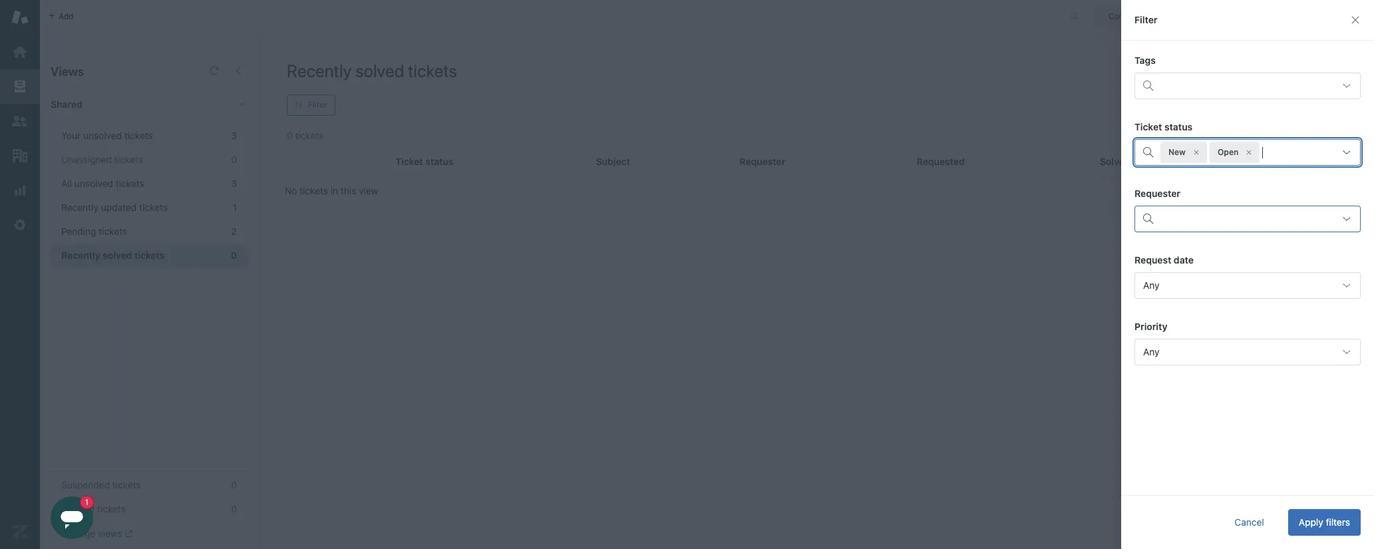 Task type: locate. For each thing, give the bounding box(es) containing it.
0 vertical spatial solved
[[356, 61, 404, 81]]

3
[[231, 130, 237, 141], [231, 178, 237, 189]]

2 3 from the top
[[231, 178, 237, 189]]

ticket
[[1135, 121, 1162, 132]]

Ticket status field
[[1263, 142, 1332, 163]]

requester element
[[1135, 206, 1361, 232]]

0 for suspended tickets
[[231, 479, 237, 491]]

filter inside dialog
[[1135, 14, 1158, 25]]

1 vertical spatial recently
[[61, 202, 98, 213]]

0 horizontal spatial recently solved tickets
[[61, 250, 165, 261]]

apply filters button
[[1288, 509, 1361, 536]]

0
[[231, 154, 237, 165], [231, 250, 237, 261], [231, 479, 237, 491], [231, 503, 237, 514]]

unsolved up unassigned tickets
[[83, 130, 122, 141]]

0 vertical spatial any field
[[1135, 272, 1361, 299]]

3 down collapse views pane icon
[[231, 130, 237, 141]]

date
[[1174, 254, 1194, 266]]

zendesk support image
[[11, 9, 29, 26]]

any field for request date
[[1135, 272, 1361, 299]]

filters
[[1326, 516, 1350, 528]]

tags
[[1135, 55, 1156, 66]]

zendesk image
[[11, 523, 29, 540]]

1 horizontal spatial filter
[[1135, 14, 1158, 25]]

organizations image
[[11, 147, 29, 164]]

manage
[[61, 528, 95, 539]]

tickets
[[408, 61, 457, 81], [124, 130, 153, 141], [114, 154, 143, 165], [116, 178, 144, 189], [300, 185, 328, 196], [139, 202, 168, 213], [99, 226, 127, 237], [134, 250, 165, 261], [112, 479, 141, 491], [97, 503, 126, 514]]

0 vertical spatial any
[[1143, 280, 1160, 291]]

your unsolved tickets
[[61, 130, 153, 141]]

0 for deleted tickets
[[231, 503, 237, 514]]

1
[[233, 202, 237, 213]]

open
[[1218, 147, 1239, 157]]

2 any field from the top
[[1135, 339, 1361, 365]]

reporting image
[[11, 182, 29, 199]]

shared button
[[40, 85, 224, 124]]

customers image
[[11, 112, 29, 130]]

close drawer image
[[1350, 15, 1361, 25]]

any down priority
[[1143, 346, 1160, 357]]

0 horizontal spatial filter
[[308, 100, 327, 110]]

recently updated tickets
[[61, 202, 168, 213]]

1 horizontal spatial recently solved tickets
[[287, 61, 457, 81]]

recently
[[287, 61, 352, 81], [61, 202, 98, 213], [61, 250, 100, 261]]

1 vertical spatial any
[[1143, 346, 1160, 357]]

0 for unassigned tickets
[[231, 154, 237, 165]]

tags element
[[1135, 73, 1361, 99]]

0 vertical spatial 3
[[231, 130, 237, 141]]

recently up pending
[[61, 202, 98, 213]]

unsolved for all
[[74, 178, 113, 189]]

ticket status element
[[1135, 139, 1361, 166]]

remove image
[[1193, 148, 1201, 156]]

0 vertical spatial recently
[[287, 61, 352, 81]]

apply filters
[[1299, 516, 1350, 528]]

filter
[[1135, 14, 1158, 25], [308, 100, 327, 110]]

1 3 from the top
[[231, 130, 237, 141]]

filter dialog
[[1121, 0, 1374, 549]]

1 vertical spatial 3
[[231, 178, 237, 189]]

unsolved down unassigned
[[74, 178, 113, 189]]

any field for priority
[[1135, 339, 1361, 365]]

unsolved
[[83, 130, 122, 141], [74, 178, 113, 189]]

any down request
[[1143, 280, 1160, 291]]

all
[[61, 178, 72, 189]]

no
[[285, 185, 297, 196]]

remove image
[[1245, 148, 1253, 156]]

Any field
[[1135, 272, 1361, 299], [1135, 339, 1361, 365]]

microphone.
[[1202, 69, 1256, 80]]

status
[[1165, 121, 1193, 132]]

3 for your unsolved tickets
[[231, 130, 237, 141]]

3 up 1 on the top left
[[231, 178, 237, 189]]

recently for 0
[[61, 250, 100, 261]]

recently up filter button
[[287, 61, 352, 81]]

solved
[[356, 61, 404, 81], [103, 250, 132, 261]]

any
[[1143, 280, 1160, 291], [1143, 346, 1160, 357]]

0 vertical spatial recently solved tickets
[[287, 61, 457, 81]]

admin image
[[11, 216, 29, 234]]

cancel button
[[1224, 509, 1275, 536]]

1 vertical spatial filter
[[308, 100, 327, 110]]

new
[[1169, 147, 1186, 157]]

recently solved tickets
[[287, 61, 457, 81], [61, 250, 165, 261]]

manage views link
[[61, 528, 132, 540]]

get started image
[[11, 43, 29, 61]]

1 any from the top
[[1143, 280, 1160, 291]]

1 vertical spatial any field
[[1135, 339, 1361, 365]]

0 horizontal spatial solved
[[103, 250, 132, 261]]

1 vertical spatial unsolved
[[74, 178, 113, 189]]

conversations
[[1109, 11, 1162, 21]]

open option
[[1210, 142, 1260, 163]]

2 any from the top
[[1143, 346, 1160, 357]]

in
[[331, 185, 338, 196]]

views image
[[11, 78, 29, 95]]

0 vertical spatial unsolved
[[83, 130, 122, 141]]

0 vertical spatial filter
[[1135, 14, 1158, 25]]

suspended tickets
[[61, 479, 141, 491]]

0 for recently solved tickets
[[231, 250, 237, 261]]

views
[[98, 528, 122, 539]]

2 vertical spatial recently
[[61, 250, 100, 261]]

filter inside button
[[308, 100, 327, 110]]

1 any field from the top
[[1135, 272, 1361, 299]]

recently down pending
[[61, 250, 100, 261]]



Task type: describe. For each thing, give the bounding box(es) containing it.
refresh views pane image
[[209, 65, 220, 76]]

access
[[1245, 57, 1275, 68]]

to
[[1278, 57, 1286, 68]]

conversations button
[[1094, 6, 1193, 27]]

main element
[[0, 0, 40, 549]]

new option
[[1161, 142, 1207, 163]]

any for priority
[[1143, 346, 1160, 357]]

no tickets in this view
[[285, 185, 378, 196]]

all unsolved tickets
[[61, 178, 144, 189]]

2
[[231, 226, 237, 237]]

apply
[[1299, 516, 1324, 528]]

3 for all unsolved tickets
[[231, 178, 237, 189]]

priority
[[1135, 321, 1168, 332]]

this
[[341, 185, 356, 196]]

pending
[[61, 226, 96, 237]]

(opens in a new tab) image
[[122, 530, 132, 538]]

1 vertical spatial recently solved tickets
[[61, 250, 165, 261]]

zendesk
[[1157, 57, 1194, 68]]

browser's
[[1157, 69, 1199, 80]]

your
[[1289, 57, 1308, 68]]

unassigned tickets
[[61, 154, 143, 165]]

talk
[[1197, 57, 1214, 68]]

request
[[1135, 254, 1172, 266]]

unsolved for your
[[83, 130, 122, 141]]

cancel
[[1235, 516, 1264, 528]]

shared
[[51, 99, 82, 110]]

zendesk talk needs access to your browser's microphone.
[[1157, 57, 1308, 80]]

view
[[359, 185, 378, 196]]

requester
[[1135, 188, 1181, 199]]

shared heading
[[40, 85, 260, 124]]

unassigned
[[61, 154, 112, 165]]

updated
[[101, 202, 137, 213]]

collapse views pane image
[[233, 65, 244, 76]]

1 horizontal spatial solved
[[356, 61, 404, 81]]

filter button
[[287, 95, 335, 116]]

manage views
[[61, 528, 122, 539]]

subject
[[596, 156, 630, 167]]

pending tickets
[[61, 226, 127, 237]]

views
[[51, 65, 84, 79]]

deleted
[[61, 503, 95, 514]]

request date
[[1135, 254, 1194, 266]]

your
[[61, 130, 81, 141]]

needs
[[1217, 57, 1243, 68]]

recently for 1
[[61, 202, 98, 213]]

suspended
[[61, 479, 110, 491]]

ticket status
[[1135, 121, 1193, 132]]

1 vertical spatial solved
[[103, 250, 132, 261]]

deleted tickets
[[61, 503, 126, 514]]

any for request date
[[1143, 280, 1160, 291]]



Task type: vqa. For each thing, say whether or not it's contained in the screenshot.
Moderate content "image"
no



